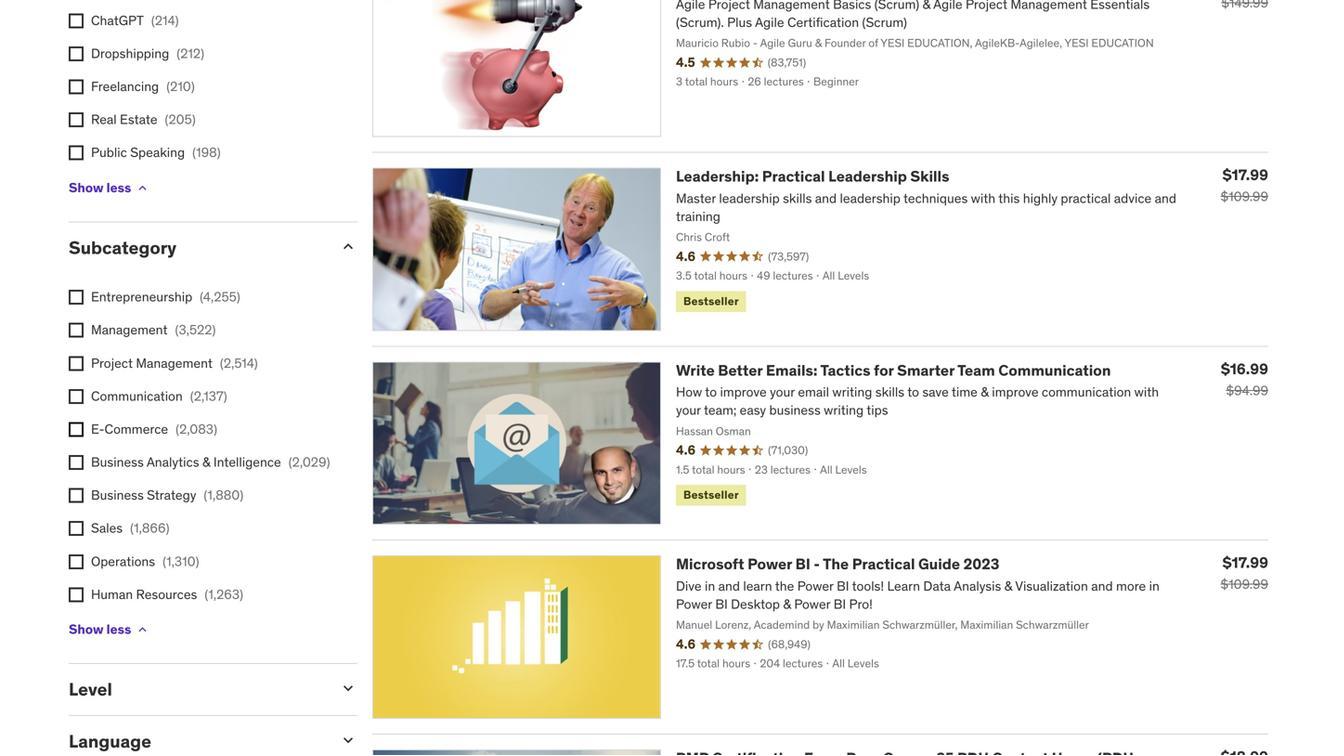 Task type: locate. For each thing, give the bounding box(es) containing it.
1 $109.99 from the top
[[1221, 188, 1269, 205]]

0 vertical spatial communication
[[999, 361, 1111, 380]]

smarter
[[897, 361, 955, 380]]

2 show less button from the top
[[69, 611, 150, 648]]

estate
[[120, 111, 157, 128]]

intelligence
[[214, 454, 281, 471]]

1 vertical spatial business
[[91, 487, 144, 504]]

small image for language
[[339, 731, 358, 749]]

(210)
[[166, 78, 195, 95]]

business analytics & intelligence (2,029)
[[91, 454, 330, 471]]

guide
[[919, 555, 961, 574]]

(214)
[[151, 12, 179, 29]]

1 vertical spatial show less
[[69, 621, 131, 638]]

xsmall image for chatgpt
[[69, 13, 84, 28]]

2 less from the top
[[107, 621, 131, 638]]

tactics
[[821, 361, 871, 380]]

e-commerce (2,083)
[[91, 421, 217, 437]]

real estate (205)
[[91, 111, 196, 128]]

$109.99
[[1221, 188, 1269, 205], [1221, 576, 1269, 593]]

less
[[107, 179, 131, 196], [107, 621, 131, 638]]

0 horizontal spatial communication
[[91, 388, 183, 404]]

show less button
[[69, 169, 150, 206], [69, 611, 150, 648]]

less down 'human'
[[107, 621, 131, 638]]

(1,866)
[[130, 520, 170, 537]]

less for public
[[107, 179, 131, 196]]

sales
[[91, 520, 123, 537]]

1 horizontal spatial practical
[[852, 555, 915, 574]]

1 show less button from the top
[[69, 169, 150, 206]]

subcategory button
[[69, 236, 324, 259]]

0 vertical spatial $17.99
[[1223, 165, 1269, 184]]

freelancing
[[91, 78, 159, 95]]

level button
[[69, 678, 324, 700]]

less down the public
[[107, 179, 131, 196]]

business up sales
[[91, 487, 144, 504]]

$17.99
[[1223, 165, 1269, 184], [1223, 553, 1269, 572]]

1 business from the top
[[91, 454, 144, 471]]

2 business from the top
[[91, 487, 144, 504]]

$17.99 $109.99
[[1221, 165, 1269, 205], [1221, 553, 1269, 593]]

skills
[[911, 167, 950, 186]]

$16.99
[[1221, 359, 1269, 378]]

0 vertical spatial small image
[[339, 237, 358, 256]]

show less for e-
[[69, 621, 131, 638]]

language
[[69, 730, 151, 752]]

small image
[[339, 237, 358, 256], [339, 731, 358, 749]]

0 vertical spatial show less
[[69, 179, 131, 196]]

1 vertical spatial practical
[[852, 555, 915, 574]]

xsmall image for public
[[69, 146, 84, 160]]

show less
[[69, 179, 131, 196], [69, 621, 131, 638]]

$17.99 for leadership: practical leadership skills
[[1223, 165, 1269, 184]]

1 show less from the top
[[69, 179, 131, 196]]

show less down 'human'
[[69, 621, 131, 638]]

$17.99 for microsoft power bi - the practical guide 2023
[[1223, 553, 1269, 572]]

operations (1,310)
[[91, 553, 199, 570]]

1 show from the top
[[69, 179, 104, 196]]

communication up commerce
[[91, 388, 183, 404]]

xsmall image for business
[[69, 488, 84, 503]]

practical
[[762, 167, 825, 186], [852, 555, 915, 574]]

human
[[91, 586, 133, 603]]

dropshipping
[[91, 45, 169, 62]]

for
[[874, 361, 894, 380]]

communication right team
[[999, 361, 1111, 380]]

1 vertical spatial $17.99
[[1223, 553, 1269, 572]]

1 vertical spatial show less button
[[69, 611, 150, 648]]

1 vertical spatial less
[[107, 621, 131, 638]]

show down 'human'
[[69, 621, 104, 638]]

power
[[748, 555, 792, 574]]

write
[[676, 361, 715, 380]]

0 vertical spatial show less button
[[69, 169, 150, 206]]

(198)
[[192, 144, 221, 161]]

business
[[91, 454, 144, 471], [91, 487, 144, 504]]

entrepreneurship
[[91, 289, 192, 305]]

xsmall image
[[69, 112, 84, 127], [69, 422, 84, 437], [69, 488, 84, 503], [69, 521, 84, 536], [135, 622, 150, 637]]

management down entrepreneurship
[[91, 322, 168, 338]]

level
[[69, 678, 112, 700]]

1 $17.99 from the top
[[1223, 165, 1269, 184]]

practical left leadership
[[762, 167, 825, 186]]

1 less from the top
[[107, 179, 131, 196]]

practical right the
[[852, 555, 915, 574]]

emails:
[[766, 361, 818, 380]]

2 show less from the top
[[69, 621, 131, 638]]

microsoft
[[676, 555, 745, 574]]

0 horizontal spatial practical
[[762, 167, 825, 186]]

$109.99 for leadership: practical leadership skills
[[1221, 188, 1269, 205]]

1 small image from the top
[[339, 237, 358, 256]]

resources
[[136, 586, 197, 603]]

business down commerce
[[91, 454, 144, 471]]

xsmall image for communication
[[69, 389, 84, 404]]

language button
[[69, 730, 324, 752]]

0 vertical spatial business
[[91, 454, 144, 471]]

1 vertical spatial show
[[69, 621, 104, 638]]

1 vertical spatial $17.99 $109.99
[[1221, 553, 1269, 593]]

-
[[814, 555, 820, 574]]

chatgpt (214)
[[91, 12, 179, 29]]

2 show from the top
[[69, 621, 104, 638]]

2 $17.99 $109.99 from the top
[[1221, 553, 1269, 593]]

chatgpt
[[91, 12, 144, 29]]

business for business analytics & intelligence (2,029)
[[91, 454, 144, 471]]

communication
[[999, 361, 1111, 380], [91, 388, 183, 404]]

the
[[823, 555, 849, 574]]

xsmall image for real
[[69, 112, 84, 127]]

show less button down 'human'
[[69, 611, 150, 648]]

human resources (1,263)
[[91, 586, 243, 603]]

0 vertical spatial $17.99 $109.99
[[1221, 165, 1269, 205]]

operations
[[91, 553, 155, 570]]

management (3,522)
[[91, 322, 216, 338]]

2 $109.99 from the top
[[1221, 576, 1269, 593]]

management
[[91, 322, 168, 338], [136, 355, 213, 371]]

show less button for public
[[69, 169, 150, 206]]

0 vertical spatial show
[[69, 179, 104, 196]]

show less button down the public
[[69, 169, 150, 206]]

show down the public
[[69, 179, 104, 196]]

$109.99 for microsoft power bi - the practical guide 2023
[[1221, 576, 1269, 593]]

project
[[91, 355, 133, 371]]

xsmall image
[[69, 13, 84, 28], [69, 46, 84, 61], [69, 79, 84, 94], [69, 146, 84, 160], [135, 180, 150, 195], [69, 290, 84, 305], [69, 323, 84, 338], [69, 356, 84, 371], [69, 389, 84, 404], [69, 455, 84, 470], [69, 554, 84, 569], [69, 587, 84, 602]]

management up communication (2,137)
[[136, 355, 213, 371]]

2 $17.99 from the top
[[1223, 553, 1269, 572]]

subcategory
[[69, 236, 177, 259]]

show
[[69, 179, 104, 196], [69, 621, 104, 638]]

sales (1,866)
[[91, 520, 170, 537]]

0 vertical spatial $109.99
[[1221, 188, 1269, 205]]

show less down the public
[[69, 179, 131, 196]]

xsmall image for human
[[69, 587, 84, 602]]

leadership: practical leadership skills link
[[676, 167, 950, 186]]

0 vertical spatial less
[[107, 179, 131, 196]]

1 vertical spatial $109.99
[[1221, 576, 1269, 593]]

xsmall image for management
[[69, 323, 84, 338]]

(205)
[[165, 111, 196, 128]]

2 small image from the top
[[339, 731, 358, 749]]

(2,137)
[[190, 388, 227, 404]]

xsmall image for e-
[[69, 422, 84, 437]]

1 $17.99 $109.99 from the top
[[1221, 165, 1269, 205]]

1 vertical spatial small image
[[339, 731, 358, 749]]

2023
[[964, 555, 1000, 574]]



Task type: vqa. For each thing, say whether or not it's contained in the screenshot.


Task type: describe. For each thing, give the bounding box(es) containing it.
(2,514)
[[220, 355, 258, 371]]

(4,255)
[[200, 289, 240, 305]]

microsoft power bi - the practical guide 2023 link
[[676, 555, 1000, 574]]

&
[[202, 454, 210, 471]]

speaking
[[130, 144, 185, 161]]

1 horizontal spatial communication
[[999, 361, 1111, 380]]

0 vertical spatial practical
[[762, 167, 825, 186]]

(3,522)
[[175, 322, 216, 338]]

(2,029)
[[289, 454, 330, 471]]

(2,083)
[[176, 421, 217, 437]]

write better emails: tactics for smarter team communication
[[676, 361, 1111, 380]]

show for public
[[69, 179, 104, 196]]

real
[[91, 111, 117, 128]]

small image for subcategory
[[339, 237, 358, 256]]

dropshipping (212)
[[91, 45, 204, 62]]

small image
[[339, 679, 358, 698]]

leadership:
[[676, 167, 759, 186]]

(212)
[[177, 45, 204, 62]]

show less button for e-
[[69, 611, 150, 648]]

$94.99
[[1227, 382, 1269, 399]]

leadership: practical leadership skills
[[676, 167, 950, 186]]

better
[[718, 361, 763, 380]]

microsoft power bi - the practical guide 2023
[[676, 555, 1000, 574]]

public speaking (198)
[[91, 144, 221, 161]]

$17.99 $109.99 for leadership: practical leadership skills
[[1221, 165, 1269, 205]]

freelancing (210)
[[91, 78, 195, 95]]

business for business strategy (1,880)
[[91, 487, 144, 504]]

xsmall image for project
[[69, 356, 84, 371]]

analytics
[[147, 454, 199, 471]]

0 vertical spatial management
[[91, 322, 168, 338]]

(1,310)
[[163, 553, 199, 570]]

less for e-
[[107, 621, 131, 638]]

xsmall image inside the show less button
[[135, 180, 150, 195]]

project management (2,514)
[[91, 355, 258, 371]]

xsmall image for sales
[[69, 521, 84, 536]]

write better emails: tactics for smarter team communication link
[[676, 361, 1111, 380]]

1 vertical spatial management
[[136, 355, 213, 371]]

(1,880)
[[204, 487, 244, 504]]

team
[[958, 361, 995, 380]]

xsmall image for operations
[[69, 554, 84, 569]]

leadership
[[829, 167, 907, 186]]

$17.99 $109.99 for microsoft power bi - the practical guide 2023
[[1221, 553, 1269, 593]]

e-
[[91, 421, 105, 437]]

xsmall image inside the show less button
[[135, 622, 150, 637]]

bi
[[796, 555, 811, 574]]

show for e-
[[69, 621, 104, 638]]

xsmall image for business
[[69, 455, 84, 470]]

business strategy (1,880)
[[91, 487, 244, 504]]

1 vertical spatial communication
[[91, 388, 183, 404]]

strategy
[[147, 487, 196, 504]]

xsmall image for freelancing
[[69, 79, 84, 94]]

$16.99 $94.99
[[1221, 359, 1269, 399]]

commerce
[[105, 421, 168, 437]]

(1,263)
[[205, 586, 243, 603]]

communication (2,137)
[[91, 388, 227, 404]]

public
[[91, 144, 127, 161]]

xsmall image for entrepreneurship
[[69, 290, 84, 305]]

entrepreneurship (4,255)
[[91, 289, 240, 305]]

show less for public
[[69, 179, 131, 196]]

xsmall image for dropshipping
[[69, 46, 84, 61]]



